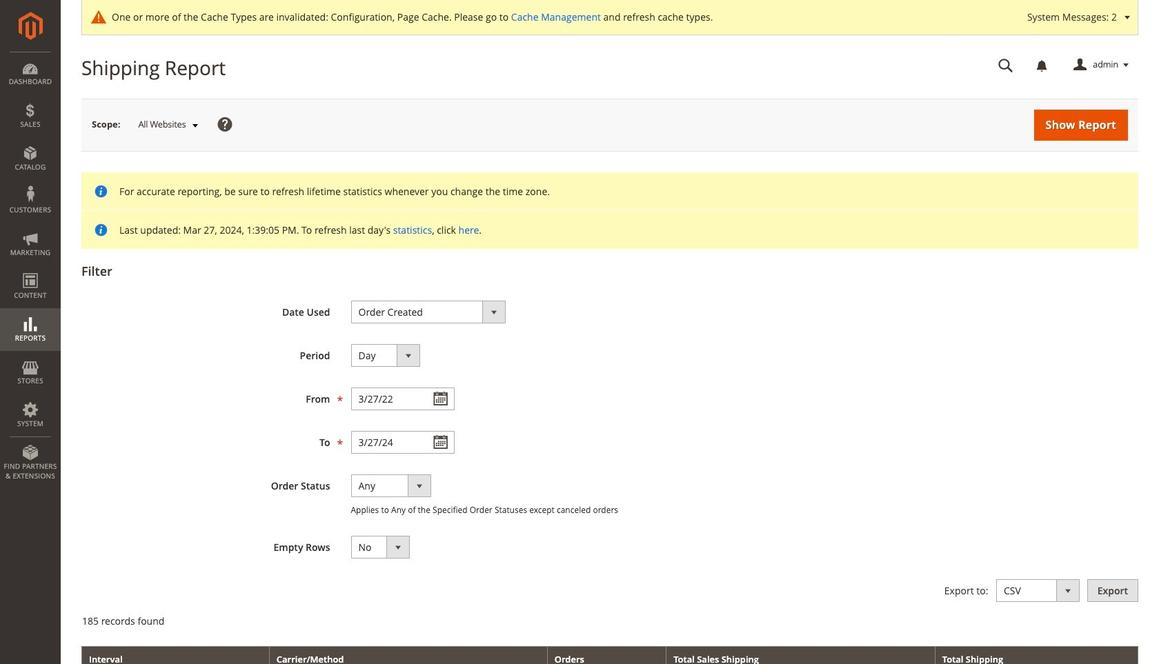 Task type: locate. For each thing, give the bounding box(es) containing it.
magento admin panel image
[[18, 12, 42, 40]]

menu bar
[[0, 52, 61, 488]]

None text field
[[989, 53, 1023, 77], [351, 388, 454, 411], [351, 431, 454, 454], [989, 53, 1023, 77], [351, 388, 454, 411], [351, 431, 454, 454]]



